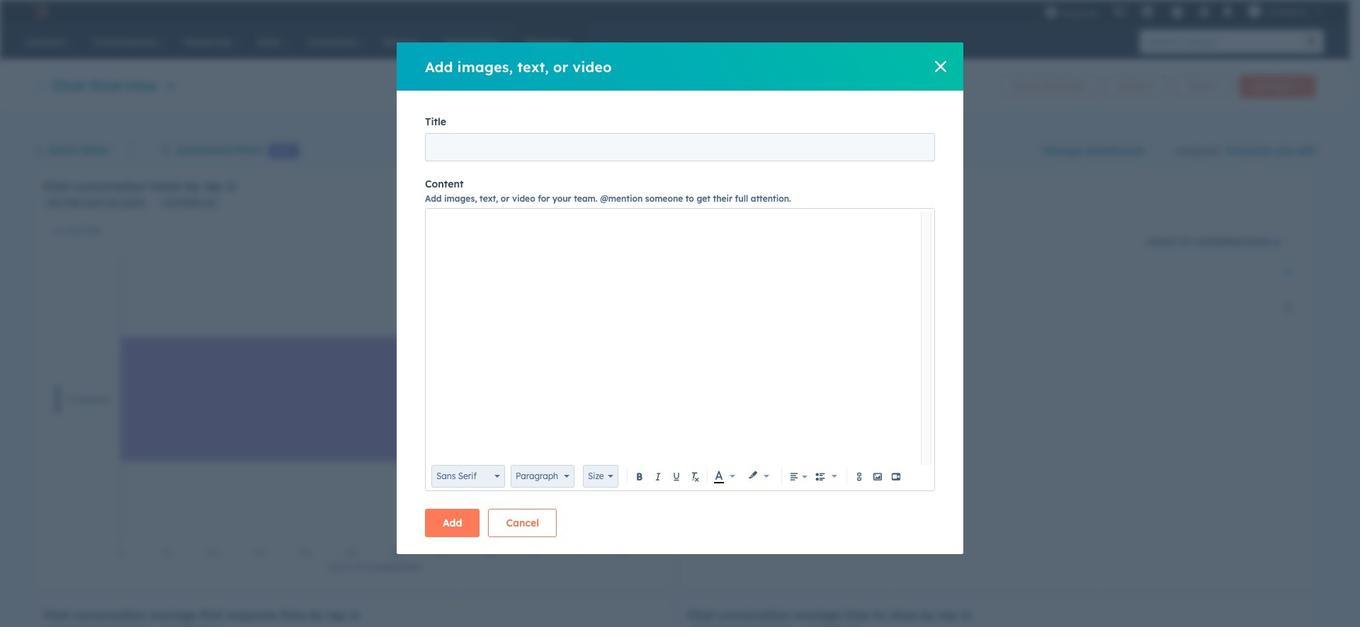Task type: describe. For each thing, give the bounding box(es) containing it.
chat conversation totals by rep element
[[34, 169, 672, 591]]

press to sort. image
[[1285, 236, 1291, 246]]

chat conversation average first response time by rep element
[[34, 599, 672, 628]]

Search HubSpot search field
[[1140, 30, 1300, 54]]

press to sort. element
[[1285, 236, 1291, 248]]



Task type: locate. For each thing, give the bounding box(es) containing it.
marketplaces image
[[1141, 6, 1154, 19]]

chat conversation average time to close by rep element
[[679, 599, 1316, 628]]

dialog
[[397, 43, 963, 555]]

banner
[[34, 71, 1315, 98]]

group
[[812, 467, 841, 486]]

jacob simon image
[[1248, 5, 1261, 18]]

chat conversation totals by url element
[[679, 169, 1316, 591]]

None text field
[[429, 212, 921, 454]]

None text field
[[425, 133, 935, 162]]

interactive chart image
[[43, 225, 663, 583]]

menu
[[1038, 0, 1332, 23]]

close image
[[935, 61, 946, 72]]



Task type: vqa. For each thing, say whether or not it's contained in the screenshot.
management
no



